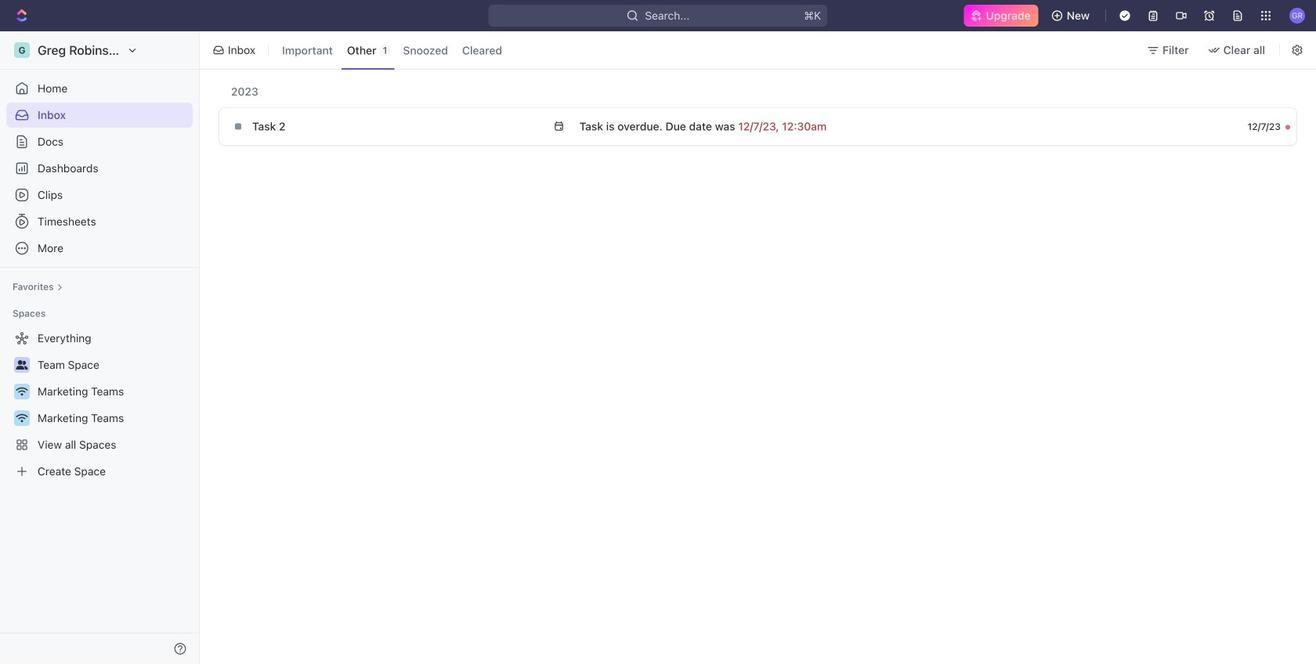 Task type: locate. For each thing, give the bounding box(es) containing it.
1 wifi image from the top
[[16, 387, 28, 397]]

sidebar navigation
[[0, 31, 203, 665]]

tree inside the "sidebar" navigation
[[6, 326, 193, 484]]

wifi image
[[16, 387, 28, 397], [16, 414, 28, 423]]

0 vertical spatial wifi image
[[16, 387, 28, 397]]

unread image
[[1286, 125, 1291, 130]]

user group image
[[16, 361, 28, 370]]

tab list
[[274, 28, 511, 72]]

greg robinson's workspace, , element
[[14, 42, 30, 58]]

1 vertical spatial wifi image
[[16, 414, 28, 423]]

tree
[[6, 326, 193, 484]]



Task type: describe. For each thing, give the bounding box(es) containing it.
2 wifi image from the top
[[16, 414, 28, 423]]



Task type: vqa. For each thing, say whether or not it's contained in the screenshot.
the bottom Jacob Rogers's Workspace, , element
no



